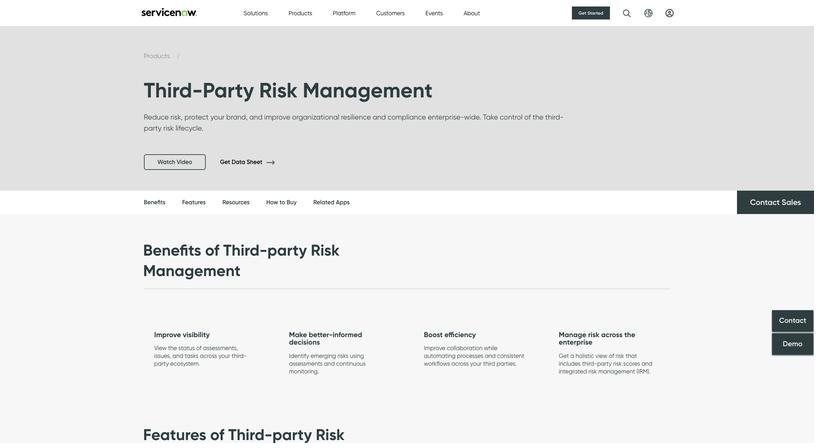 Task type: describe. For each thing, give the bounding box(es) containing it.
demo link
[[772, 334, 813, 355]]

risk inside manage risk across the enterprise
[[588, 331, 600, 339]]

while
[[484, 345, 498, 352]]

how
[[266, 199, 278, 206]]

management inside benefits of third-party risk management
[[143, 261, 241, 280]]

resilience
[[341, 113, 371, 121]]

demo
[[783, 340, 803, 349]]

includes
[[559, 361, 581, 367]]

solutions button
[[244, 9, 268, 17]]

tasks
[[185, 353, 199, 360]]

control
[[500, 113, 523, 121]]

third
[[483, 361, 495, 368]]

protect
[[185, 113, 209, 121]]

wide.
[[464, 113, 481, 121]]

0 vertical spatial risk
[[259, 77, 298, 103]]

watch
[[158, 159, 175, 166]]

third-party risk management
[[144, 77, 433, 103]]

sales
[[782, 198, 802, 207]]

buy
[[287, 199, 297, 206]]

status
[[179, 345, 195, 352]]

consistent
[[497, 353, 525, 360]]

party
[[203, 77, 254, 103]]

third- inside benefits of third-party risk management
[[223, 241, 268, 260]]

scores
[[624, 361, 641, 367]]

go to servicenow account image
[[666, 9, 674, 17]]

decisions
[[289, 338, 320, 347]]

of inside benefits of third-party risk management
[[205, 241, 219, 260]]

get a holistic view of risk that includes third-party risk scores and integrated risk management (irm).
[[559, 353, 653, 375]]

processes
[[457, 353, 484, 360]]

enterprise-
[[428, 113, 464, 121]]

the inside view the status of assessments, issues, and tasks across your third- party ecosystem.
[[168, 345, 177, 352]]

continuous
[[336, 361, 366, 367]]

integrated
[[559, 368, 587, 375]]

your for boost efficiency
[[470, 361, 482, 368]]

make better-informed decisions
[[289, 331, 362, 347]]

improve for improve collaboration while automating processes and consistent workflows across your third parties.
[[424, 345, 446, 352]]

0 vertical spatial management
[[303, 77, 433, 103]]

of inside view the status of assessments, issues, and tasks across your third- party ecosystem.
[[196, 345, 202, 352]]

risk left the that
[[616, 353, 625, 360]]

compliance
[[388, 113, 426, 121]]

using
[[350, 353, 364, 360]]

get for get data sheet
[[220, 159, 230, 166]]

resources link
[[223, 191, 250, 215]]

identify
[[289, 353, 309, 360]]

related apps link
[[314, 191, 350, 215]]

to
[[280, 199, 285, 206]]

view
[[154, 345, 167, 352]]

benefits for benefits of third-party risk management
[[143, 241, 201, 260]]

manage risk across the enterprise
[[559, 331, 636, 347]]

that
[[626, 353, 637, 360]]

get started
[[579, 10, 604, 16]]

across for improve visibility
[[200, 353, 217, 360]]

get data sheet
[[220, 159, 264, 166]]

assessments
[[289, 361, 323, 367]]

a
[[571, 353, 574, 360]]

and right resilience
[[373, 113, 386, 121]]

get for get started
[[579, 10, 587, 16]]

the inside manage risk across the enterprise
[[625, 331, 636, 339]]

watch video link
[[144, 155, 206, 170]]

products for products popup button
[[289, 10, 312, 16]]

take
[[483, 113, 498, 121]]

contact sales link
[[738, 191, 815, 214]]

reduce
[[144, 113, 169, 121]]

improve collaboration while automating processes and consistent workflows across your third parties.
[[424, 345, 525, 368]]

boost efficiency
[[424, 331, 476, 339]]

platform button
[[333, 9, 356, 17]]

get data sheet link
[[220, 159, 284, 166]]

contact for contact
[[779, 317, 806, 325]]

platform
[[333, 10, 356, 16]]

events
[[426, 10, 443, 16]]

customers
[[376, 10, 405, 16]]

and inside improve collaboration while automating processes and consistent workflows across your third parties.
[[485, 353, 496, 360]]

about button
[[464, 9, 480, 17]]

enterprise
[[559, 338, 593, 347]]

servicenow image
[[141, 8, 198, 16]]

products for products link
[[144, 52, 172, 60]]

of inside get a holistic view of risk that includes third-party risk scores and integrated risk management (irm).
[[609, 353, 615, 360]]

video
[[177, 159, 192, 166]]

how to buy link
[[266, 191, 297, 215]]

and right brand,
[[250, 113, 263, 121]]

view
[[596, 353, 608, 360]]

0 vertical spatial third-
[[144, 77, 203, 103]]



Task type: locate. For each thing, give the bounding box(es) containing it.
0 vertical spatial third-
[[546, 113, 564, 121]]

your for improve visibility
[[219, 353, 230, 360]]

ecosystem.
[[170, 361, 200, 368]]

0 vertical spatial get
[[579, 10, 587, 16]]

(irm).
[[637, 368, 651, 375]]

holistic
[[576, 353, 594, 360]]

get
[[579, 10, 587, 16], [220, 159, 230, 166], [559, 353, 569, 360]]

get left a
[[559, 353, 569, 360]]

improve
[[154, 331, 181, 339], [424, 345, 446, 352]]

1 horizontal spatial across
[[452, 361, 469, 368]]

automating
[[424, 353, 456, 360]]

get started link
[[572, 7, 610, 20]]

your down assessments,
[[219, 353, 230, 360]]

improve up view
[[154, 331, 181, 339]]

2 vertical spatial your
[[470, 361, 482, 368]]

across down processes
[[452, 361, 469, 368]]

0 vertical spatial across
[[602, 331, 623, 339]]

resources
[[223, 199, 250, 206]]

1 vertical spatial across
[[200, 353, 217, 360]]

boost
[[424, 331, 443, 339]]

get inside 'link'
[[579, 10, 587, 16]]

0 horizontal spatial management
[[143, 261, 241, 280]]

risk up management
[[614, 361, 622, 367]]

and
[[250, 113, 263, 121], [373, 113, 386, 121], [173, 353, 183, 360], [485, 353, 496, 360], [324, 361, 335, 367], [642, 361, 653, 367]]

third- inside 'reduce risk, protect your brand, and improve organizational resilience and compliance enterprise-wide. take control of the third- party risk lifecycle.'
[[546, 113, 564, 121]]

0 vertical spatial products
[[289, 10, 312, 16]]

contact
[[751, 198, 780, 207], [779, 317, 806, 325]]

across down assessments,
[[200, 353, 217, 360]]

0 vertical spatial the
[[533, 113, 544, 121]]

1 vertical spatial your
[[219, 353, 230, 360]]

the right view
[[168, 345, 177, 352]]

contact up demo
[[779, 317, 806, 325]]

and down while
[[485, 353, 496, 360]]

improve visibility
[[154, 331, 210, 339]]

2 vertical spatial the
[[168, 345, 177, 352]]

data
[[232, 159, 245, 166]]

party inside benefits of third-party risk management
[[268, 241, 307, 260]]

0 vertical spatial improve
[[154, 331, 181, 339]]

risk inside benefits of third-party risk management
[[311, 241, 340, 260]]

features
[[182, 199, 206, 206]]

1 horizontal spatial management
[[303, 77, 433, 103]]

risk,
[[171, 113, 183, 121]]

your inside view the status of assessments, issues, and tasks across your third- party ecosystem.
[[219, 353, 230, 360]]

1 vertical spatial the
[[625, 331, 636, 339]]

make
[[289, 331, 307, 339]]

better-
[[309, 331, 333, 339]]

2 vertical spatial third-
[[582, 361, 598, 367]]

customers button
[[376, 9, 405, 17]]

manage
[[559, 331, 587, 339]]

1 horizontal spatial third-
[[546, 113, 564, 121]]

party
[[144, 124, 162, 132], [268, 241, 307, 260], [598, 361, 612, 367], [154, 361, 169, 368]]

0 vertical spatial your
[[211, 113, 225, 121]]

visibility
[[183, 331, 210, 339]]

0 horizontal spatial third-
[[144, 77, 203, 103]]

2 horizontal spatial the
[[625, 331, 636, 339]]

party inside view the status of assessments, issues, and tasks across your third- party ecosystem.
[[154, 361, 169, 368]]

risk down risk,
[[163, 124, 174, 132]]

2 vertical spatial across
[[452, 361, 469, 368]]

get for get a holistic view of risk that includes third-party risk scores and integrated risk management (irm).
[[559, 353, 569, 360]]

1 vertical spatial products
[[144, 52, 172, 60]]

the inside 'reduce risk, protect your brand, and improve organizational resilience and compliance enterprise-wide. take control of the third- party risk lifecycle.'
[[533, 113, 544, 121]]

0 horizontal spatial across
[[200, 353, 217, 360]]

risk inside 'reduce risk, protect your brand, and improve organizational resilience and compliance enterprise-wide. take control of the third- party risk lifecycle.'
[[163, 124, 174, 132]]

0 horizontal spatial products
[[144, 52, 172, 60]]

contact sales
[[751, 198, 802, 207]]

your
[[211, 113, 225, 121], [219, 353, 230, 360], [470, 361, 482, 368]]

management
[[303, 77, 433, 103], [143, 261, 241, 280]]

party inside 'reduce risk, protect your brand, and improve organizational resilience and compliance enterprise-wide. take control of the third- party risk lifecycle.'
[[144, 124, 162, 132]]

get inside get a holistic view of risk that includes third-party risk scores and integrated risk management (irm).
[[559, 353, 569, 360]]

third- inside get a holistic view of risk that includes third-party risk scores and integrated risk management (irm).
[[582, 361, 598, 367]]

across inside improve collaboration while automating processes and consistent workflows across your third parties.
[[452, 361, 469, 368]]

party inside get a holistic view of risk that includes third-party risk scores and integrated risk management (irm).
[[598, 361, 612, 367]]

third-
[[144, 77, 203, 103], [223, 241, 268, 260]]

2 horizontal spatial third-
[[582, 361, 598, 367]]

improve inside improve collaboration while automating processes and consistent workflows across your third parties.
[[424, 345, 446, 352]]

products
[[289, 10, 312, 16], [144, 52, 172, 60]]

your inside 'reduce risk, protect your brand, and improve organizational resilience and compliance enterprise-wide. take control of the third- party risk lifecycle.'
[[211, 113, 225, 121]]

0 horizontal spatial the
[[168, 345, 177, 352]]

third- inside view the status of assessments, issues, and tasks across your third- party ecosystem.
[[232, 353, 247, 360]]

informed
[[333, 331, 362, 339]]

across up "view"
[[602, 331, 623, 339]]

across inside view the status of assessments, issues, and tasks across your third- party ecosystem.
[[200, 353, 217, 360]]

the
[[533, 113, 544, 121], [625, 331, 636, 339], [168, 345, 177, 352]]

solutions
[[244, 10, 268, 16]]

your inside improve collaboration while automating processes and consistent workflows across your third parties.
[[470, 361, 482, 368]]

and down 'emerging'
[[324, 361, 335, 367]]

1 vertical spatial improve
[[424, 345, 446, 352]]

improve up "automating"
[[424, 345, 446, 352]]

how to buy
[[266, 199, 297, 206]]

1 vertical spatial risk
[[311, 241, 340, 260]]

2 vertical spatial get
[[559, 353, 569, 360]]

0 horizontal spatial improve
[[154, 331, 181, 339]]

started
[[588, 10, 604, 16]]

contact left sales
[[751, 198, 780, 207]]

across inside manage risk across the enterprise
[[602, 331, 623, 339]]

0 horizontal spatial get
[[220, 159, 230, 166]]

1 horizontal spatial products
[[289, 10, 312, 16]]

1 vertical spatial third-
[[232, 353, 247, 360]]

organizational
[[292, 113, 339, 121]]

1 horizontal spatial get
[[559, 353, 569, 360]]

collaboration
[[447, 345, 483, 352]]

benefits link
[[144, 191, 166, 215]]

1 vertical spatial contact
[[779, 317, 806, 325]]

risks
[[338, 353, 349, 360]]

benefits of third-party risk management
[[143, 241, 340, 280]]

risk right "manage"
[[588, 331, 600, 339]]

0 horizontal spatial third-
[[232, 353, 247, 360]]

apps
[[336, 199, 350, 206]]

risk down 'holistic'
[[589, 368, 597, 375]]

your left brand,
[[211, 113, 225, 121]]

identify emerging risks using assessments and continuous monitoring.
[[289, 353, 366, 375]]

features link
[[182, 191, 206, 215]]

the up the that
[[625, 331, 636, 339]]

get left started
[[579, 10, 587, 16]]

brand,
[[226, 113, 248, 121]]

and inside get a holistic view of risk that includes third-party risk scores and integrated risk management (irm).
[[642, 361, 653, 367]]

your down processes
[[470, 361, 482, 368]]

1 vertical spatial get
[[220, 159, 230, 166]]

issues,
[[154, 353, 171, 360]]

1 vertical spatial management
[[143, 261, 241, 280]]

contact link
[[772, 310, 813, 332]]

benefits inside benefits of third-party risk management
[[143, 241, 201, 260]]

watch video
[[158, 159, 192, 166]]

events button
[[426, 9, 443, 17]]

1 horizontal spatial the
[[533, 113, 544, 121]]

and inside identify emerging risks using assessments and continuous monitoring.
[[324, 361, 335, 367]]

emerging
[[311, 353, 336, 360]]

assessments,
[[203, 345, 238, 352]]

across for boost efficiency
[[452, 361, 469, 368]]

get left data in the left of the page
[[220, 159, 230, 166]]

management
[[599, 368, 635, 375]]

of inside 'reduce risk, protect your brand, and improve organizational resilience and compliance enterprise-wide. take control of the third- party risk lifecycle.'
[[525, 113, 531, 121]]

risk
[[163, 124, 174, 132], [588, 331, 600, 339], [616, 353, 625, 360], [614, 361, 622, 367], [589, 368, 597, 375]]

monitoring.
[[289, 368, 319, 375]]

of
[[525, 113, 531, 121], [205, 241, 219, 260], [196, 345, 202, 352], [609, 353, 615, 360]]

contact for contact sales
[[751, 198, 780, 207]]

1 horizontal spatial improve
[[424, 345, 446, 352]]

efficiency
[[445, 331, 476, 339]]

across
[[602, 331, 623, 339], [200, 353, 217, 360], [452, 361, 469, 368]]

and up (irm).
[[642, 361, 653, 367]]

benefits for benefits
[[144, 199, 166, 206]]

benefits
[[144, 199, 166, 206], [143, 241, 201, 260]]

1 vertical spatial benefits
[[143, 241, 201, 260]]

related
[[314, 199, 335, 206]]

improve for improve visibility
[[154, 331, 181, 339]]

1 horizontal spatial risk
[[311, 241, 340, 260]]

2 horizontal spatial across
[[602, 331, 623, 339]]

reduce risk, protect your brand, and improve organizational resilience and compliance enterprise-wide. take control of the third- party risk lifecycle.
[[144, 113, 564, 132]]

and inside view the status of assessments, issues, and tasks across your third- party ecosystem.
[[173, 353, 183, 360]]

products link
[[144, 52, 172, 60]]

third-
[[546, 113, 564, 121], [232, 353, 247, 360], [582, 361, 598, 367]]

lifecycle.
[[176, 124, 203, 132]]

1 vertical spatial third-
[[223, 241, 268, 260]]

improve
[[264, 113, 290, 121]]

parties.
[[497, 361, 517, 368]]

2 horizontal spatial get
[[579, 10, 587, 16]]

0 horizontal spatial risk
[[259, 77, 298, 103]]

related apps
[[314, 199, 350, 206]]

workflows
[[424, 361, 450, 368]]

view the status of assessments, issues, and tasks across your third- party ecosystem.
[[154, 345, 247, 368]]

1 horizontal spatial third-
[[223, 241, 268, 260]]

the right control
[[533, 113, 544, 121]]

sheet
[[247, 159, 263, 166]]

products button
[[289, 9, 312, 17]]

and up ecosystem. on the left bottom of the page
[[173, 353, 183, 360]]

0 vertical spatial benefits
[[144, 199, 166, 206]]

0 vertical spatial contact
[[751, 198, 780, 207]]



Task type: vqa. For each thing, say whether or not it's contained in the screenshot.


